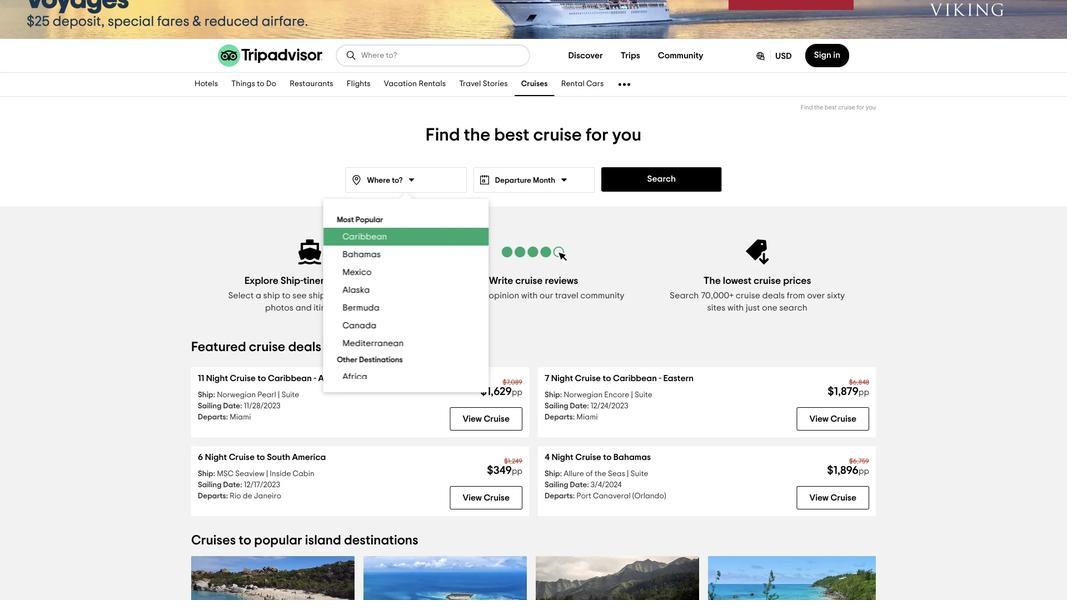 Task type: describe. For each thing, give the bounding box(es) containing it.
cruise down '$349'
[[484, 494, 510, 503]]

suite for $1,879
[[635, 391, 653, 399]]

cruise up ship : norwegian encore | suite sailing date: 12/24/2023 departs: miami at the right
[[575, 374, 601, 383]]

date: inside ship : norwegian pearl | suite sailing date: 11/28/2023 departs: miami
[[223, 403, 242, 410]]

popular
[[254, 534, 302, 548]]

view cruise for $1,896
[[810, 494, 857, 503]]

hotels
[[195, 80, 218, 88]]

0 horizontal spatial find the best cruise for you
[[426, 126, 642, 144]]

6 night cruise to south america
[[198, 453, 326, 462]]

discover
[[569, 51, 603, 60]]

: for $1,629
[[213, 391, 215, 399]]

ship : msc seaview | inside cabin sailing date: 12/17/2023 departs: rio de janeiro
[[198, 470, 315, 500]]

vacation rentals link
[[377, 73, 453, 96]]

trips
[[621, 51, 641, 60]]

port
[[577, 493, 592, 500]]

trips button
[[612, 44, 649, 67]]

Search search field
[[361, 51, 521, 61]]

from
[[787, 291, 806, 300]]

7
[[545, 374, 550, 383]]

sites
[[708, 304, 726, 313]]

sailing inside ship : norwegian pearl | suite sailing date: 11/28/2023 departs: miami
[[198, 403, 222, 410]]

tripadvisor image
[[218, 44, 323, 67]]

your
[[469, 291, 487, 300]]

search
[[780, 304, 808, 313]]

write cruise reviews share your opinion with our travel community
[[443, 276, 625, 300]]

0 vertical spatial find
[[801, 105, 813, 111]]

cruise down in
[[839, 105, 856, 111]]

to left south
[[257, 453, 265, 462]]

to up pearl
[[258, 374, 266, 383]]

stories
[[483, 80, 508, 88]]

70,000+
[[701, 291, 734, 300]]

canaveral
[[593, 493, 631, 500]]

: for $1,896
[[560, 470, 562, 478]]

ship : norwegian pearl | suite sailing date: 11/28/2023 departs: miami
[[198, 391, 299, 422]]

lowest
[[723, 276, 752, 286]]

view for $1,896
[[810, 494, 829, 503]]

0 horizontal spatial you
[[613, 126, 642, 144]]

1 vertical spatial bahamas
[[614, 453, 651, 462]]

1 horizontal spatial best
[[825, 105, 837, 111]]

eastern
[[664, 374, 694, 383]]

pp for $1,879
[[859, 389, 870, 397]]

explore
[[245, 276, 279, 286]]

night for $1,896
[[552, 453, 574, 462]]

0 vertical spatial you
[[866, 105, 876, 111]]

vacation rentals
[[384, 80, 446, 88]]

deals inside the lowest cruise prices search 70,000+ cruise deals from over sixty sites with just one search
[[763, 291, 785, 300]]

$1,879
[[828, 386, 859, 398]]

cruises link
[[515, 73, 555, 96]]

discover button
[[560, 44, 612, 67]]

advertisement region
[[0, 0, 1068, 39]]

cruise inside write cruise reviews share your opinion with our travel community
[[516, 276, 543, 286]]

11/28/2023
[[244, 403, 281, 410]]

to?
[[392, 177, 403, 185]]

cars
[[587, 80, 604, 88]]

11 night cruise to caribbean - all
[[198, 374, 329, 383]]

travel
[[555, 291, 579, 300]]

pp for $1,629
[[512, 389, 523, 397]]

caribbean for $1,879
[[613, 374, 657, 383]]

in
[[834, 51, 841, 60]]

4 night cruise to bahamas
[[545, 453, 651, 462]]

allure
[[564, 470, 584, 478]]

community
[[581, 291, 625, 300]]

the inside ship : allure of the seas | suite sailing date: 3/4/2024 departs: port canaveral (orlando)
[[595, 470, 607, 478]]

ship for $1,879
[[545, 391, 560, 399]]

with inside the lowest cruise prices search 70,000+ cruise deals from over sixty sites with just one search
[[728, 304, 744, 313]]

where
[[367, 177, 390, 185]]

vacation
[[384, 80, 417, 88]]

12/24/2023
[[591, 403, 629, 410]]

and
[[296, 304, 312, 313]]

1 horizontal spatial caribbean
[[342, 232, 387, 241]]

0 vertical spatial bahamas
[[342, 250, 381, 259]]

encore
[[605, 391, 630, 399]]

community
[[658, 51, 704, 60]]

ship : allure of the seas | suite sailing date: 3/4/2024 departs: port canaveral (orlando)
[[545, 470, 667, 500]]

2 horizontal spatial the
[[815, 105, 824, 111]]

prices
[[784, 276, 812, 286]]

usd
[[776, 52, 792, 61]]

12/17/2023
[[244, 482, 280, 489]]

destinations
[[359, 356, 403, 364]]

month
[[533, 177, 556, 185]]

pages
[[347, 276, 375, 286]]

rentals
[[419, 80, 446, 88]]

caribbean for $1,629
[[268, 374, 312, 383]]

of
[[586, 470, 593, 478]]

sixty
[[828, 291, 845, 300]]

things to do link
[[225, 73, 283, 96]]

rio
[[230, 493, 241, 500]]

bermuda
[[342, 304, 379, 313]]

| inside ship : allure of the seas | suite sailing date: 3/4/2024 departs: port canaveral (orlando)
[[627, 470, 629, 478]]

$1,896
[[828, 465, 859, 477]]

departure month
[[495, 177, 556, 185]]

suite inside ship : allure of the seas | suite sailing date: 3/4/2024 departs: port canaveral (orlando)
[[631, 470, 649, 478]]

11
[[198, 374, 204, 383]]

pp for $349
[[512, 468, 523, 476]]

mexico
[[342, 268, 372, 277]]

over
[[808, 291, 826, 300]]

norwegian for $1,629
[[217, 391, 256, 399]]

one
[[762, 304, 778, 313]]

date: inside ship : norwegian encore | suite sailing date: 12/24/2023 departs: miami
[[570, 403, 589, 410]]

1 ship from the left
[[263, 291, 280, 300]]

$7,089
[[503, 379, 523, 386]]

america
[[292, 453, 326, 462]]

| for $1,879
[[631, 391, 633, 399]]

$1,249 $349 pp
[[487, 458, 523, 477]]

msc
[[217, 470, 234, 478]]

hotels link
[[188, 73, 225, 96]]

suite for $1,629
[[282, 391, 299, 399]]

sailing inside ship : allure of the seas | suite sailing date: 3/4/2024 departs: port canaveral (orlando)
[[545, 482, 569, 489]]

itineraries
[[314, 304, 355, 313]]

most
[[337, 216, 354, 224]]

to left popular
[[239, 534, 251, 548]]

sign in
[[815, 51, 841, 60]]

popular
[[356, 216, 383, 224]]

view cruise for $349
[[463, 494, 510, 503]]

cruise up ship : norwegian pearl | suite sailing date: 11/28/2023 departs: miami
[[230, 374, 256, 383]]

$6,848 $1,879 pp
[[828, 379, 870, 398]]

departs: inside ship : norwegian encore | suite sailing date: 12/24/2023 departs: miami
[[545, 414, 575, 422]]

rental cars link
[[555, 73, 611, 96]]

7 night cruise to caribbean - eastern
[[545, 374, 694, 383]]

search image
[[346, 50, 357, 61]]

search inside the lowest cruise prices search 70,000+ cruise deals from over sixty sites with just one search
[[670, 291, 699, 300]]

date: inside ship : allure of the seas | suite sailing date: 3/4/2024 departs: port canaveral (orlando)
[[570, 482, 589, 489]]

cruise up just
[[736, 291, 761, 300]]

0 horizontal spatial deals
[[288, 341, 321, 354]]

cruise up seaview
[[229, 453, 255, 462]]



Task type: locate. For each thing, give the bounding box(es) containing it.
photos
[[265, 304, 294, 313]]

night
[[206, 374, 228, 383], [551, 374, 573, 383], [205, 453, 227, 462], [552, 453, 574, 462]]

6
[[198, 453, 203, 462]]

0 horizontal spatial -
[[314, 374, 317, 383]]

| for $1,629
[[278, 391, 280, 399]]

miami for $1,879
[[577, 414, 598, 422]]

| inside ship : norwegian pearl | suite sailing date: 11/28/2023 departs: miami
[[278, 391, 280, 399]]

norwegian inside ship : norwegian encore | suite sailing date: 12/24/2023 departs: miami
[[564, 391, 603, 399]]

norwegian up 11/28/2023
[[217, 391, 256, 399]]

: inside ship : msc seaview | inside cabin sailing date: 12/17/2023 departs: rio de janeiro
[[213, 470, 215, 478]]

view for $1,629
[[463, 415, 482, 424]]

1 horizontal spatial -
[[659, 374, 662, 383]]

sailing inside ship : norwegian encore | suite sailing date: 12/24/2023 departs: miami
[[545, 403, 569, 410]]

1 vertical spatial deals
[[288, 341, 321, 354]]

0 horizontal spatial for
[[586, 126, 609, 144]]

pp down $6,759
[[859, 468, 870, 476]]

pp inside $7,089 $1,629 pp
[[512, 389, 523, 397]]

with inside write cruise reviews share your opinion with our travel community
[[522, 291, 538, 300]]

cabin
[[293, 470, 315, 478]]

bahamas up mexico
[[342, 250, 381, 259]]

seas
[[608, 470, 626, 478]]

| right seas
[[627, 470, 629, 478]]

1 vertical spatial search
[[670, 291, 699, 300]]

$6,759 $1,896 pp
[[828, 458, 870, 477]]

things to do
[[231, 80, 276, 88]]

0 horizontal spatial with
[[522, 291, 538, 300]]

| for $349
[[266, 470, 268, 478]]

night for $1,879
[[551, 374, 573, 383]]

featured
[[191, 341, 246, 354]]

0 horizontal spatial norwegian
[[217, 391, 256, 399]]

date: up rio
[[223, 482, 242, 489]]

miami down 11/28/2023
[[230, 414, 251, 422]]

departs:
[[198, 414, 228, 422], [545, 414, 575, 422], [198, 493, 228, 500], [545, 493, 575, 500]]

1 vertical spatial find the best cruise for you
[[426, 126, 642, 144]]

| inside ship : msc seaview | inside cabin sailing date: 12/17/2023 departs: rio de janeiro
[[266, 470, 268, 478]]

1 vertical spatial best
[[494, 126, 530, 144]]

do
[[266, 80, 276, 88]]

seaview
[[235, 470, 265, 478]]

cruise up the month
[[534, 126, 582, 144]]

most popular
[[337, 216, 383, 224]]

$6,759
[[850, 458, 870, 465]]

0 vertical spatial search
[[648, 175, 676, 184]]

suite right encore
[[635, 391, 653, 399]]

cruises for cruises to popular island destinations
[[191, 534, 236, 548]]

rental cars
[[561, 80, 604, 88]]

pp down $6,848
[[859, 389, 870, 397]]

cruises left the rental
[[522, 80, 548, 88]]

caribbean up encore
[[613, 374, 657, 383]]

departs: inside ship : norwegian pearl | suite sailing date: 11/28/2023 departs: miami
[[198, 414, 228, 422]]

departs: inside ship : msc seaview | inside cabin sailing date: 12/17/2023 departs: rio de janeiro
[[198, 493, 228, 500]]

-
[[314, 374, 317, 383], [659, 374, 662, 383]]

0 horizontal spatial cruises
[[191, 534, 236, 548]]

1 vertical spatial for
[[586, 126, 609, 144]]

miami inside ship : norwegian encore | suite sailing date: 12/24/2023 departs: miami
[[577, 414, 598, 422]]

1 vertical spatial cruises
[[191, 534, 236, 548]]

sign in link
[[806, 44, 850, 67]]

featured cruise deals
[[191, 341, 321, 354]]

africa
[[342, 373, 367, 381]]

0 vertical spatial deals
[[763, 291, 785, 300]]

0 vertical spatial cruises
[[522, 80, 548, 88]]

$7,089 $1,629 pp
[[481, 379, 523, 398]]

| inside ship : norwegian encore | suite sailing date: 12/24/2023 departs: miami
[[631, 391, 633, 399]]

deals up all at bottom left
[[288, 341, 321, 354]]

ship down '7'
[[545, 391, 560, 399]]

to up seas
[[604, 453, 612, 462]]

suite inside ship : norwegian encore | suite sailing date: 12/24/2023 departs: miami
[[635, 391, 653, 399]]

$349
[[487, 465, 512, 477]]

bahamas
[[342, 250, 381, 259], [614, 453, 651, 462]]

(orlando)
[[633, 493, 667, 500]]

miami
[[230, 414, 251, 422], [577, 414, 598, 422]]

with left just
[[728, 304, 744, 313]]

to left see
[[282, 291, 291, 300]]

the down sign in 'link'
[[815, 105, 824, 111]]

usd button
[[746, 44, 801, 67]]

travel
[[459, 80, 481, 88]]

$1,629
[[481, 386, 512, 398]]

travel stories link
[[453, 73, 515, 96]]

departs: down '7'
[[545, 414, 575, 422]]

cruises
[[522, 80, 548, 88], [191, 534, 236, 548]]

night right the 11
[[206, 374, 228, 383]]

- left all at bottom left
[[314, 374, 317, 383]]

inside
[[270, 470, 291, 478]]

: inside ship : norwegian pearl | suite sailing date: 11/28/2023 departs: miami
[[213, 391, 215, 399]]

to inside explore ship‑tinerary™ pages select a ship to see ship details, reviews, photos and itineraries
[[282, 291, 291, 300]]

pp down "$7,089"
[[512, 389, 523, 397]]

sailing down the 11
[[198, 403, 222, 410]]

view for $1,879
[[810, 415, 829, 424]]

0 vertical spatial find the best cruise for you
[[801, 105, 876, 111]]

1 horizontal spatial norwegian
[[564, 391, 603, 399]]

: inside ship : allure of the seas | suite sailing date: 3/4/2024 departs: port canaveral (orlando)
[[560, 470, 562, 478]]

cruise up the of
[[576, 453, 602, 462]]

0 horizontal spatial bahamas
[[342, 250, 381, 259]]

date: up port
[[570, 482, 589, 489]]

1 horizontal spatial cruises
[[522, 80, 548, 88]]

the
[[815, 105, 824, 111], [464, 126, 491, 144], [595, 470, 607, 478]]

just
[[746, 304, 760, 313]]

ship inside ship : norwegian encore | suite sailing date: 12/24/2023 departs: miami
[[545, 391, 560, 399]]

where to?
[[367, 177, 403, 185]]

1 horizontal spatial the
[[595, 470, 607, 478]]

find the best cruise for you
[[801, 105, 876, 111], [426, 126, 642, 144]]

other destinations
[[337, 356, 403, 364]]

departs: left port
[[545, 493, 575, 500]]

flights
[[347, 80, 371, 88]]

1 vertical spatial find
[[426, 126, 460, 144]]

1 norwegian from the left
[[217, 391, 256, 399]]

ship right the a
[[263, 291, 280, 300]]

view cruise for $1,629
[[463, 415, 510, 424]]

1 miami from the left
[[230, 414, 251, 422]]

cruise down "$1,896"
[[831, 494, 857, 503]]

things
[[231, 80, 255, 88]]

cruise down $1,629
[[484, 415, 510, 424]]

1 - from the left
[[314, 374, 317, 383]]

4
[[545, 453, 550, 462]]

departs: down the 11
[[198, 414, 228, 422]]

1 horizontal spatial you
[[866, 105, 876, 111]]

| right pearl
[[278, 391, 280, 399]]

1 vertical spatial with
[[728, 304, 744, 313]]

0 horizontal spatial miami
[[230, 414, 251, 422]]

view cruise down '$349'
[[463, 494, 510, 503]]

1 horizontal spatial for
[[857, 105, 865, 111]]

pp down $1,249 at the bottom left of page
[[512, 468, 523, 476]]

view for $349
[[463, 494, 482, 503]]

pp inside $6,848 $1,879 pp
[[859, 389, 870, 397]]

ship for $1,629
[[198, 391, 213, 399]]

destinations
[[344, 534, 419, 548]]

to
[[257, 80, 265, 88], [282, 291, 291, 300], [258, 374, 266, 383], [603, 374, 612, 383], [257, 453, 265, 462], [604, 453, 612, 462], [239, 534, 251, 548]]

view cruise down $1,879
[[810, 415, 857, 424]]

view cruise for $1,879
[[810, 415, 857, 424]]

with left our
[[522, 291, 538, 300]]

0 horizontal spatial caribbean
[[268, 374, 312, 383]]

suite right seas
[[631, 470, 649, 478]]

norwegian for $1,879
[[564, 391, 603, 399]]

the
[[704, 276, 721, 286]]

miami down 12/24/2023
[[577, 414, 598, 422]]

view cruise down $1,629
[[463, 415, 510, 424]]

1 horizontal spatial deals
[[763, 291, 785, 300]]

caribbean down popular on the top left of the page
[[342, 232, 387, 241]]

0 vertical spatial for
[[857, 105, 865, 111]]

flights link
[[340, 73, 377, 96]]

mediterranean
[[342, 339, 404, 348]]

cruises for cruises
[[522, 80, 548, 88]]

caribbean up pearl
[[268, 374, 312, 383]]

3/4/2024
[[591, 482, 622, 489]]

$6,848
[[850, 379, 870, 386]]

community button
[[649, 44, 713, 67]]

view cruise
[[463, 415, 510, 424], [810, 415, 857, 424], [463, 494, 510, 503], [810, 494, 857, 503]]

departs: inside ship : allure of the seas | suite sailing date: 3/4/2024 departs: port canaveral (orlando)
[[545, 493, 575, 500]]

1 horizontal spatial ship
[[309, 291, 326, 300]]

sailing inside ship : msc seaview | inside cabin sailing date: 12/17/2023 departs: rio de janeiro
[[198, 482, 222, 489]]

restaurants link
[[283, 73, 340, 96]]

find the best cruise for you down in
[[801, 105, 876, 111]]

: inside ship : norwegian encore | suite sailing date: 12/24/2023 departs: miami
[[560, 391, 562, 399]]

sailing down msc
[[198, 482, 222, 489]]

cruise up our
[[516, 276, 543, 286]]

sailing
[[198, 403, 222, 410], [545, 403, 569, 410], [198, 482, 222, 489], [545, 482, 569, 489]]

ship down 6 on the bottom left
[[198, 470, 213, 478]]

best up "departure"
[[494, 126, 530, 144]]

0 vertical spatial with
[[522, 291, 538, 300]]

2 norwegian from the left
[[564, 391, 603, 399]]

ship inside ship : msc seaview | inside cabin sailing date: 12/17/2023 departs: rio de janeiro
[[198, 470, 213, 478]]

find the best cruise for you up departure month
[[426, 126, 642, 144]]

rental
[[561, 80, 585, 88]]

2 horizontal spatial caribbean
[[613, 374, 657, 383]]

to up encore
[[603, 374, 612, 383]]

deals up "one"
[[763, 291, 785, 300]]

the right the of
[[595, 470, 607, 478]]

alaska
[[342, 286, 370, 295]]

1 vertical spatial you
[[613, 126, 642, 144]]

all
[[318, 374, 329, 383]]

1 vertical spatial the
[[464, 126, 491, 144]]

cruise up "one"
[[754, 276, 781, 286]]

2 miami from the left
[[577, 414, 598, 422]]

travel stories
[[459, 80, 508, 88]]

cruises down rio
[[191, 534, 236, 548]]

suite right pearl
[[282, 391, 299, 399]]

night for $1,629
[[206, 374, 228, 383]]

suite inside ship : norwegian pearl | suite sailing date: 11/28/2023 departs: miami
[[282, 391, 299, 399]]

1 horizontal spatial with
[[728, 304, 744, 313]]

best down sign in 'link'
[[825, 105, 837, 111]]

miami for $1,629
[[230, 414, 251, 422]]

ship down ship‑tinerary™
[[309, 291, 326, 300]]

norwegian inside ship : norwegian pearl | suite sailing date: 11/28/2023 departs: miami
[[217, 391, 256, 399]]

pp inside $6,759 $1,896 pp
[[859, 468, 870, 476]]

- for $1,879
[[659, 374, 662, 383]]

|
[[278, 391, 280, 399], [631, 391, 633, 399], [266, 470, 268, 478], [627, 470, 629, 478]]

None search field
[[337, 46, 529, 66]]

ship for $1,896
[[545, 470, 560, 478]]

ship for $349
[[198, 470, 213, 478]]

night right 6 on the bottom left
[[205, 453, 227, 462]]

ship inside ship : allure of the seas | suite sailing date: 3/4/2024 departs: port canaveral (orlando)
[[545, 470, 560, 478]]

departure
[[495, 177, 532, 185]]

- for $1,629
[[314, 374, 317, 383]]

night right 4
[[552, 453, 574, 462]]

2 vertical spatial the
[[595, 470, 607, 478]]

date: inside ship : msc seaview | inside cabin sailing date: 12/17/2023 departs: rio de janeiro
[[223, 482, 242, 489]]

ship
[[263, 291, 280, 300], [309, 291, 326, 300]]

night for $349
[[205, 453, 227, 462]]

1 horizontal spatial bahamas
[[614, 453, 651, 462]]

cruise up the 11 night cruise to caribbean - all
[[249, 341, 286, 354]]

| right encore
[[631, 391, 633, 399]]

1 horizontal spatial miami
[[577, 414, 598, 422]]

share
[[443, 291, 467, 300]]

0 horizontal spatial ship
[[263, 291, 280, 300]]

ship inside ship : norwegian pearl | suite sailing date: 11/28/2023 departs: miami
[[198, 391, 213, 399]]

select
[[228, 291, 254, 300]]

- left eastern
[[659, 374, 662, 383]]

ship‑tinerary™
[[281, 276, 345, 286]]

ship down 4
[[545, 470, 560, 478]]

: for $1,879
[[560, 391, 562, 399]]

reviews
[[545, 276, 578, 286]]

bahamas up seas
[[614, 453, 651, 462]]

you
[[866, 105, 876, 111], [613, 126, 642, 144]]

deals
[[763, 291, 785, 300], [288, 341, 321, 354]]

2 ship from the left
[[309, 291, 326, 300]]

date: left 11/28/2023
[[223, 403, 242, 410]]

0 horizontal spatial best
[[494, 126, 530, 144]]

0 horizontal spatial find
[[426, 126, 460, 144]]

south
[[267, 453, 290, 462]]

night right '7'
[[551, 374, 573, 383]]

1 horizontal spatial find
[[801, 105, 813, 111]]

sign
[[815, 51, 832, 60]]

our
[[540, 291, 554, 300]]

:
[[213, 391, 215, 399], [560, 391, 562, 399], [213, 470, 215, 478], [560, 470, 562, 478]]

view cruise down "$1,896"
[[810, 494, 857, 503]]

pp inside $1,249 $349 pp
[[512, 468, 523, 476]]

0 vertical spatial the
[[815, 105, 824, 111]]

date: left 12/24/2023
[[570, 403, 589, 410]]

ship down the 11
[[198, 391, 213, 399]]

view
[[463, 415, 482, 424], [810, 415, 829, 424], [463, 494, 482, 503], [810, 494, 829, 503]]

norwegian up 12/24/2023
[[564, 391, 603, 399]]

cruise down $1,879
[[831, 415, 857, 424]]

to left do
[[257, 80, 265, 88]]

0 vertical spatial best
[[825, 105, 837, 111]]

sailing down allure
[[545, 482, 569, 489]]

pp for $1,896
[[859, 468, 870, 476]]

: for $349
[[213, 470, 215, 478]]

sailing down '7'
[[545, 403, 569, 410]]

cruise
[[230, 374, 256, 383], [575, 374, 601, 383], [484, 415, 510, 424], [831, 415, 857, 424], [229, 453, 255, 462], [576, 453, 602, 462], [484, 494, 510, 503], [831, 494, 857, 503]]

restaurants
[[290, 80, 334, 88]]

miami inside ship : norwegian pearl | suite sailing date: 11/28/2023 departs: miami
[[230, 414, 251, 422]]

the down travel stories link
[[464, 126, 491, 144]]

0 horizontal spatial the
[[464, 126, 491, 144]]

| up 12/17/2023
[[266, 470, 268, 478]]

departs: left rio
[[198, 493, 228, 500]]

1 horizontal spatial find the best cruise for you
[[801, 105, 876, 111]]

2 - from the left
[[659, 374, 662, 383]]



Task type: vqa. For each thing, say whether or not it's contained in the screenshot.


